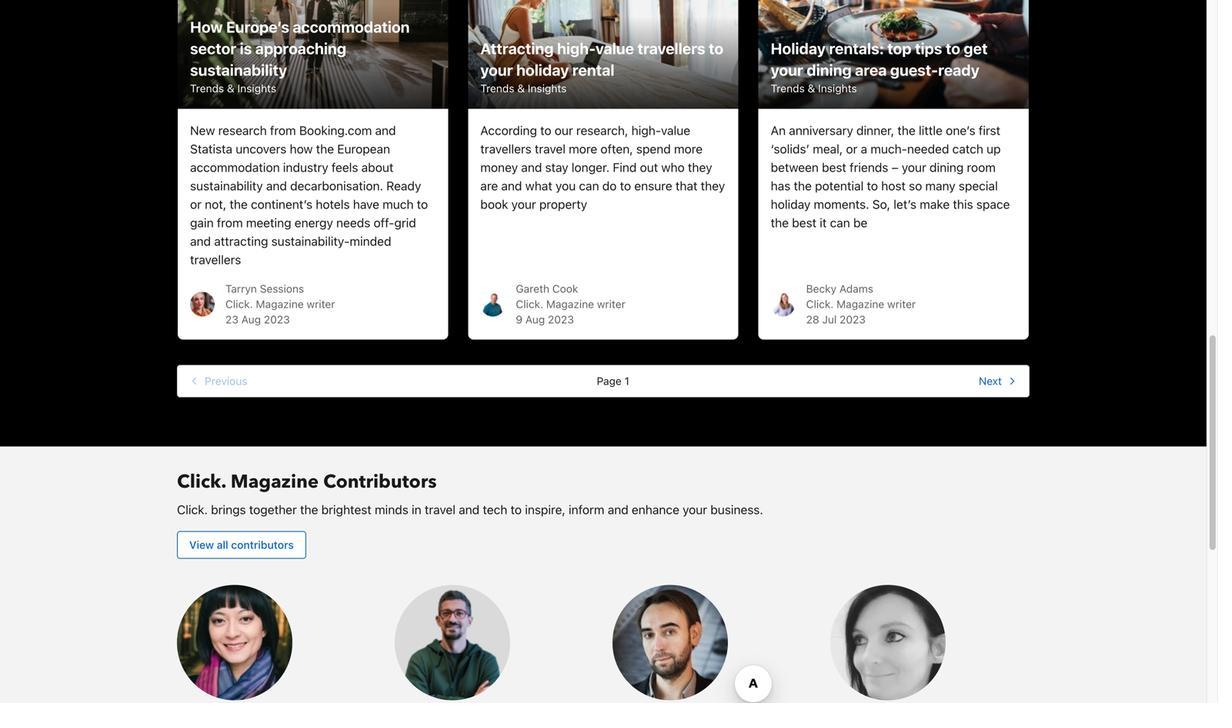 Task type: vqa. For each thing, say whether or not it's contained in the screenshot.
Guest in Content Guest review process and conditions A guest review is the personal opinion of a guest's...
no



Task type: locate. For each thing, give the bounding box(es) containing it.
aug
[[242, 313, 261, 326], [526, 313, 545, 326]]

1 vertical spatial best
[[792, 215, 817, 230]]

1 vertical spatial travellers
[[481, 142, 532, 156]]

2 horizontal spatial trends & insights link
[[771, 82, 857, 95]]

1 horizontal spatial travel
[[535, 142, 566, 156]]

2023 down sessions
[[264, 313, 290, 326]]

travel inside according to our research, high-value travellers travel more often, spend more money and stay longer. find out who they are and what you can do to ensure that they book your property
[[535, 142, 566, 156]]

high- up rental
[[557, 39, 596, 57]]

1 aug from the left
[[242, 313, 261, 326]]

trends up the according
[[481, 82, 515, 95]]

1 horizontal spatial value
[[661, 123, 691, 138]]

who
[[662, 160, 685, 175]]

1 horizontal spatial 2023
[[548, 313, 574, 326]]

europe's
[[226, 18, 289, 36]]

potential
[[815, 178, 864, 193]]

off-
[[374, 215, 395, 230]]

sustainability up not,
[[190, 178, 263, 193]]

make
[[920, 197, 950, 212]]

2023 inside gareth cook click. magazine writer 9 aug 2023
[[548, 313, 574, 326]]

best up potential
[[822, 160, 847, 175]]

previous link
[[184, 372, 251, 391]]

approaching
[[255, 39, 347, 57]]

your down attracting at left top
[[481, 61, 513, 79]]

1 vertical spatial holiday
[[771, 197, 811, 212]]

0 vertical spatial best
[[822, 160, 847, 175]]

aug right 9
[[526, 313, 545, 326]]

to inside an anniversary dinner, the little one's first 'solids' meal, or a much-needed catch up between best friends – your dining room has the potential to host so many special holiday moments. so, let's make this space the best it can be
[[867, 178, 878, 193]]

and up what
[[521, 160, 542, 175]]

1 sustainability from the top
[[190, 61, 287, 79]]

1 horizontal spatial holiday
[[771, 197, 811, 212]]

and right inform
[[608, 503, 629, 517]]

more up who
[[674, 142, 703, 156]]

trends down sector
[[190, 82, 224, 95]]

click. inside tarryn sessions click. magazine writer 23 aug 2023
[[226, 298, 253, 311]]

cook
[[553, 282, 578, 295]]

magazine up together
[[231, 470, 319, 495]]

they right that
[[701, 178, 725, 193]]

value
[[596, 39, 634, 57], [661, 123, 691, 138]]

0 vertical spatial they
[[688, 160, 713, 175]]

sustainability inside new research from booking.com and statista uncovers how the european accommodation industry feels about sustainability and decarbonisation. ready or not, the continent's hotels have much to gain from meeting energy needs off-grid and attracting sustainability-minded travellers
[[190, 178, 263, 193]]

aug inside gareth cook click. magazine writer 9 aug 2023
[[526, 313, 545, 326]]

& down holiday
[[808, 82, 816, 95]]

magazine down cook
[[546, 298, 594, 311]]

click. for area
[[807, 298, 834, 311]]

they up that
[[688, 160, 713, 175]]

from up the attracting
[[217, 215, 243, 230]]

needs
[[336, 215, 371, 230]]

0 vertical spatial high-
[[557, 39, 596, 57]]

ready
[[387, 178, 421, 193]]

the left little
[[898, 123, 916, 138]]

best left it
[[792, 215, 817, 230]]

value inside according to our research, high-value travellers travel more often, spend more money and stay longer. find out who they are and what you can do to ensure that they book your property
[[661, 123, 691, 138]]

1 & from the left
[[227, 82, 235, 95]]

& down attracting at left top
[[518, 82, 525, 95]]

the inside click. magazine contributors click. brings together the brightest minds in travel and tech to inspire, inform and enhance your business.
[[300, 503, 318, 517]]

our
[[555, 123, 573, 138]]

2023 inside tarryn sessions click. magazine writer 23 aug 2023
[[264, 313, 290, 326]]

has
[[771, 178, 791, 193]]

minds
[[375, 503, 409, 517]]

can down longer.
[[579, 178, 599, 193]]

high- up spend
[[632, 123, 661, 138]]

value inside the 'attracting high-value travellers to your holiday rental trends & insights'
[[596, 39, 634, 57]]

the
[[898, 123, 916, 138], [316, 142, 334, 156], [794, 178, 812, 193], [230, 197, 248, 212], [771, 215, 789, 230], [300, 503, 318, 517]]

ready
[[939, 61, 980, 79]]

click. up brings
[[177, 470, 226, 495]]

do
[[603, 178, 617, 193]]

attracting high-value travellers to your holiday rental trends & insights
[[481, 39, 724, 95]]

click. down gareth
[[516, 298, 544, 311]]

catch
[[953, 142, 984, 156]]

magazine inside gareth cook click. magazine writer 9 aug 2023
[[546, 298, 594, 311]]

carmen hui, commercial director of ownership partnerships in hotels image
[[177, 585, 293, 701]]

insights inside how europe's accommodation sector is approaching sustainability trends & insights
[[238, 82, 276, 95]]

0 horizontal spatial more
[[569, 142, 598, 156]]

0 horizontal spatial from
[[217, 215, 243, 230]]

2 aug from the left
[[526, 313, 545, 326]]

1
[[625, 375, 630, 388]]

2 2023 from the left
[[548, 313, 574, 326]]

0 vertical spatial travel
[[535, 142, 566, 156]]

0 horizontal spatial holiday
[[517, 61, 569, 79]]

accommodation down statista
[[190, 160, 280, 175]]

0 vertical spatial or
[[847, 142, 858, 156]]

1 writer from the left
[[307, 298, 335, 311]]

or left a
[[847, 142, 858, 156]]

you
[[556, 178, 576, 193]]

or up gain
[[190, 197, 202, 212]]

to inside new research from booking.com and statista uncovers how the european accommodation industry feels about sustainability and decarbonisation. ready or not, the continent's hotels have much to gain from meeting energy needs off-grid and attracting sustainability-minded travellers
[[417, 197, 428, 212]]

2023 right jul
[[840, 313, 866, 326]]

contributors
[[231, 539, 294, 552]]

click. inside becky adams click. magazine writer 28 jul 2023
[[807, 298, 834, 311]]

1 trends & insights link from the left
[[190, 82, 276, 95]]

1 vertical spatial accommodation
[[190, 160, 280, 175]]

1 horizontal spatial high-
[[632, 123, 661, 138]]

gareth
[[516, 282, 550, 295]]

so,
[[873, 197, 891, 212]]

trends inside how europe's accommodation sector is approaching sustainability trends & insights
[[190, 82, 224, 95]]

writer inside tarryn sessions click. magazine writer 23 aug 2023
[[307, 298, 335, 311]]

& up "research"
[[227, 82, 235, 95]]

1 horizontal spatial writer
[[597, 298, 626, 311]]

1 horizontal spatial dining
[[930, 160, 964, 175]]

rentals:
[[830, 39, 884, 57]]

0 horizontal spatial trends
[[190, 82, 224, 95]]

dining up many on the right top
[[930, 160, 964, 175]]

aug inside tarryn sessions click. magazine writer 23 aug 2023
[[242, 313, 261, 326]]

dining down the rentals:
[[807, 61, 852, 79]]

dinner,
[[857, 123, 895, 138]]

from
[[270, 123, 296, 138], [217, 215, 243, 230]]

holiday down attracting at left top
[[517, 61, 569, 79]]

the right not,
[[230, 197, 248, 212]]

minded
[[350, 234, 392, 249]]

holiday
[[517, 61, 569, 79], [771, 197, 811, 212]]

anniversary
[[789, 123, 854, 138]]

more
[[569, 142, 598, 156], [674, 142, 703, 156]]

to inside click. magazine contributors click. brings together the brightest minds in travel and tech to inspire, inform and enhance your business.
[[511, 503, 522, 517]]

your right enhance in the right bottom of the page
[[683, 503, 708, 517]]

trends down holiday
[[771, 82, 805, 95]]

0 horizontal spatial travel
[[425, 503, 456, 517]]

your inside the 'attracting high-value travellers to your holiday rental trends & insights'
[[481, 61, 513, 79]]

booking.com
[[299, 123, 372, 138]]

high-
[[557, 39, 596, 57], [632, 123, 661, 138]]

1 horizontal spatial travellers
[[481, 142, 532, 156]]

ensure
[[635, 178, 673, 193]]

are
[[481, 178, 498, 193]]

2023 for &
[[548, 313, 574, 326]]

so
[[909, 178, 923, 193]]

2 trends from the left
[[481, 82, 515, 95]]

3 trends & insights link from the left
[[771, 82, 857, 95]]

1 horizontal spatial &
[[518, 82, 525, 95]]

2 vertical spatial travellers
[[190, 252, 241, 267]]

your down holiday
[[771, 61, 804, 79]]

1 horizontal spatial accommodation
[[293, 18, 410, 36]]

value up spend
[[661, 123, 691, 138]]

3 trends from the left
[[771, 82, 805, 95]]

about
[[362, 160, 394, 175]]

1 insights from the left
[[238, 82, 276, 95]]

writer inside gareth cook click. magazine writer 9 aug 2023
[[597, 298, 626, 311]]

& inside the 'attracting high-value travellers to your holiday rental trends & insights'
[[518, 82, 525, 95]]

brightest
[[322, 503, 372, 517]]

1 vertical spatial sustainability
[[190, 178, 263, 193]]

1 horizontal spatial from
[[270, 123, 296, 138]]

2 sustainability from the top
[[190, 178, 263, 193]]

magazine inside tarryn sessions click. magazine writer 23 aug 2023
[[256, 298, 304, 311]]

0 horizontal spatial travellers
[[190, 252, 241, 267]]

23
[[226, 313, 239, 326]]

1 horizontal spatial trends & insights link
[[481, 82, 567, 95]]

sustainability down is
[[190, 61, 287, 79]]

enhance
[[632, 503, 680, 517]]

can
[[579, 178, 599, 193], [830, 215, 851, 230]]

magazine for insights
[[256, 298, 304, 311]]

2023 for guest-
[[840, 313, 866, 326]]

trends & insights link up anniversary
[[771, 82, 857, 95]]

1 horizontal spatial aug
[[526, 313, 545, 326]]

click. down tarryn
[[226, 298, 253, 311]]

couple in hotel lobby image
[[178, 0, 448, 109]]

2023 for insights
[[264, 313, 290, 326]]

holiday inside the 'attracting high-value travellers to your holiday rental trends & insights'
[[517, 61, 569, 79]]

3 2023 from the left
[[840, 313, 866, 326]]

insights
[[238, 82, 276, 95], [528, 82, 567, 95], [819, 82, 857, 95]]

trends & insights link down attracting at left top
[[481, 82, 567, 95]]

can inside according to our research, high-value travellers travel more often, spend more money and stay longer. find out who they are and what you can do to ensure that they book your property
[[579, 178, 599, 193]]

3 writer from the left
[[888, 298, 916, 311]]

travellers inside the 'attracting high-value travellers to your holiday rental trends & insights'
[[638, 39, 706, 57]]

insights inside "holiday rentals: top tips to get your dining area guest-ready trends & insights"
[[819, 82, 857, 95]]

click. inside gareth cook click. magazine writer 9 aug 2023
[[516, 298, 544, 311]]

trends & insights link for &
[[190, 82, 276, 95]]

sustainability inside how europe's accommodation sector is approaching sustainability trends & insights
[[190, 61, 287, 79]]

travellers inside new research from booking.com and statista uncovers how the european accommodation industry feels about sustainability and decarbonisation. ready or not, the continent's hotels have much to gain from meeting energy needs off-grid and attracting sustainability-minded travellers
[[190, 252, 241, 267]]

moments.
[[814, 197, 870, 212]]

0 horizontal spatial value
[[596, 39, 634, 57]]

28
[[807, 313, 820, 326]]

'solids'
[[771, 142, 810, 156]]

1 horizontal spatial can
[[830, 215, 851, 230]]

click. for trends
[[516, 298, 544, 311]]

1 horizontal spatial trends
[[481, 82, 515, 95]]

0 horizontal spatial &
[[227, 82, 235, 95]]

1 more from the left
[[569, 142, 598, 156]]

0 vertical spatial can
[[579, 178, 599, 193]]

magazine down adams
[[837, 298, 885, 311]]

it
[[820, 215, 827, 230]]

1 vertical spatial value
[[661, 123, 691, 138]]

2 & from the left
[[518, 82, 525, 95]]

0 vertical spatial holiday
[[517, 61, 569, 79]]

according to our research, high-value travellers travel more often, spend more money and stay longer. find out who they are and what you can do to ensure that they book your property
[[481, 123, 725, 212]]

inform
[[569, 503, 605, 517]]

1 horizontal spatial or
[[847, 142, 858, 156]]

your up so on the right
[[902, 160, 927, 175]]

3 & from the left
[[808, 82, 816, 95]]

1 horizontal spatial more
[[674, 142, 703, 156]]

holiday down has
[[771, 197, 811, 212]]

and down gain
[[190, 234, 211, 249]]

energy
[[295, 215, 333, 230]]

aug for trends
[[242, 313, 261, 326]]

0 horizontal spatial aug
[[242, 313, 261, 326]]

2 writer from the left
[[597, 298, 626, 311]]

your down what
[[512, 197, 536, 212]]

2 horizontal spatial &
[[808, 82, 816, 95]]

0 horizontal spatial best
[[792, 215, 817, 230]]

2 horizontal spatial writer
[[888, 298, 916, 311]]

0 vertical spatial value
[[596, 39, 634, 57]]

can right it
[[830, 215, 851, 230]]

becky adams click. magazine writer 28 jul 2023
[[807, 282, 916, 326]]

needed
[[908, 142, 950, 156]]

1 vertical spatial from
[[217, 215, 243, 230]]

0 vertical spatial travellers
[[638, 39, 706, 57]]

value up rental
[[596, 39, 634, 57]]

high-value traveller image
[[468, 0, 739, 109]]

and left tech at the left bottom of page
[[459, 503, 480, 517]]

the right together
[[300, 503, 318, 517]]

3 insights from the left
[[819, 82, 857, 95]]

dining
[[807, 61, 852, 79], [930, 160, 964, 175]]

2 horizontal spatial trends
[[771, 82, 805, 95]]

2 horizontal spatial 2023
[[840, 313, 866, 326]]

travel up stay
[[535, 142, 566, 156]]

book
[[481, 197, 509, 212]]

or inside new research from booking.com and statista uncovers how the european accommodation industry feels about sustainability and decarbonisation. ready or not, the continent's hotels have much to gain from meeting energy needs off-grid and attracting sustainability-minded travellers
[[190, 197, 202, 212]]

9
[[516, 313, 523, 326]]

accommodation up approaching
[[293, 18, 410, 36]]

to
[[709, 39, 724, 57], [946, 39, 961, 57], [541, 123, 552, 138], [620, 178, 631, 193], [867, 178, 878, 193], [417, 197, 428, 212], [511, 503, 522, 517]]

view all contributors
[[189, 539, 294, 552]]

page
[[597, 375, 622, 388]]

0 horizontal spatial can
[[579, 178, 599, 193]]

0 horizontal spatial 2023
[[264, 313, 290, 326]]

more up longer.
[[569, 142, 598, 156]]

0 vertical spatial accommodation
[[293, 18, 410, 36]]

meal,
[[813, 142, 843, 156]]

travel inside click. magazine contributors click. brings together the brightest minds in travel and tech to inspire, inform and enhance your business.
[[425, 503, 456, 517]]

2023 down cook
[[548, 313, 574, 326]]

magazine down sessions
[[256, 298, 304, 311]]

0 horizontal spatial dining
[[807, 61, 852, 79]]

1 horizontal spatial insights
[[528, 82, 567, 95]]

travel right in in the bottom of the page
[[425, 503, 456, 517]]

2023
[[264, 313, 290, 326], [548, 313, 574, 326], [840, 313, 866, 326]]

or
[[847, 142, 858, 156], [190, 197, 202, 212]]

insights down "area"
[[819, 82, 857, 95]]

aug right 23
[[242, 313, 261, 326]]

0 vertical spatial dining
[[807, 61, 852, 79]]

2 horizontal spatial travellers
[[638, 39, 706, 57]]

2023 inside becky adams click. magazine writer 28 jul 2023
[[840, 313, 866, 326]]

0 horizontal spatial writer
[[307, 298, 335, 311]]

magazine inside becky adams click. magazine writer 28 jul 2023
[[837, 298, 885, 311]]

2 trends & insights link from the left
[[481, 82, 567, 95]]

insights down is
[[238, 82, 276, 95]]

0 horizontal spatial high-
[[557, 39, 596, 57]]

1 vertical spatial or
[[190, 197, 202, 212]]

often,
[[601, 142, 633, 156]]

0 vertical spatial sustainability
[[190, 61, 287, 79]]

2 horizontal spatial insights
[[819, 82, 857, 95]]

how europe's accommodation sector is approaching sustainability trends & insights
[[190, 18, 410, 95]]

magazine
[[256, 298, 304, 311], [546, 298, 594, 311], [837, 298, 885, 311], [231, 470, 319, 495]]

1 vertical spatial can
[[830, 215, 851, 230]]

1 trends from the left
[[190, 82, 224, 95]]

from up the how
[[270, 123, 296, 138]]

find
[[613, 160, 637, 175]]

in
[[412, 503, 422, 517]]

1 vertical spatial travel
[[425, 503, 456, 517]]

0 horizontal spatial or
[[190, 197, 202, 212]]

1 vertical spatial high-
[[632, 123, 661, 138]]

trends inside the 'attracting high-value travellers to your holiday rental trends & insights'
[[481, 82, 515, 95]]

&
[[227, 82, 235, 95], [518, 82, 525, 95], [808, 82, 816, 95]]

0 horizontal spatial insights
[[238, 82, 276, 95]]

next
[[979, 375, 1002, 388]]

sustainability
[[190, 61, 287, 79], [190, 178, 263, 193]]

and
[[375, 123, 396, 138], [521, 160, 542, 175], [266, 178, 287, 193], [502, 178, 522, 193], [190, 234, 211, 249], [459, 503, 480, 517], [608, 503, 629, 517]]

to inside the 'attracting high-value travellers to your holiday rental trends & insights'
[[709, 39, 724, 57]]

an anniversary dinner, the little one's first 'solids' meal, or a much-needed catch up between best friends – your dining room has the potential to host so many special holiday moments. so, let's make this space the best it can be
[[771, 123, 1010, 230]]

and up 'european'
[[375, 123, 396, 138]]

writer inside becky adams click. magazine writer 28 jul 2023
[[888, 298, 916, 311]]

trends & insights link down is
[[190, 82, 276, 95]]

writer for guest-
[[888, 298, 916, 311]]

2 insights from the left
[[528, 82, 567, 95]]

page 1
[[597, 375, 630, 388]]

or inside an anniversary dinner, the little one's first 'solids' meal, or a much-needed catch up between best friends – your dining room has the potential to host so many special holiday moments. so, let's make this space the best it can be
[[847, 142, 858, 156]]

0 horizontal spatial accommodation
[[190, 160, 280, 175]]

insights up our
[[528, 82, 567, 95]]

1 vertical spatial dining
[[930, 160, 964, 175]]

1 2023 from the left
[[264, 313, 290, 326]]

0 horizontal spatial trends & insights link
[[190, 82, 276, 95]]

click. down becky
[[807, 298, 834, 311]]



Task type: describe. For each thing, give the bounding box(es) containing it.
gareth cook link
[[516, 282, 578, 295]]

dining inside an anniversary dinner, the little one's first 'solids' meal, or a much-needed catch up between best friends – your dining room has the potential to host so many special holiday moments. so, let's make this space the best it can be
[[930, 160, 964, 175]]

becky
[[807, 282, 837, 295]]

how
[[290, 142, 313, 156]]

tarryn sessions link
[[226, 282, 304, 295]]

how
[[190, 18, 223, 36]]

tarryn
[[226, 282, 257, 295]]

magazine for guest-
[[837, 298, 885, 311]]

grid
[[395, 215, 416, 230]]

to inside "holiday rentals: top tips to get your dining area guest-ready trends & insights"
[[946, 39, 961, 57]]

have
[[353, 197, 380, 212]]

next link
[[975, 372, 1023, 391]]

2 more from the left
[[674, 142, 703, 156]]

the down has
[[771, 215, 789, 230]]

new
[[190, 123, 215, 138]]

tarryn sessions click. magazine writer 23 aug 2023
[[226, 282, 335, 326]]

attracting
[[214, 234, 268, 249]]

your inside "holiday rentals: top tips to get your dining area guest-ready trends & insights"
[[771, 61, 804, 79]]

& inside how europe's accommodation sector is approaching sustainability trends & insights
[[227, 82, 235, 95]]

aug for rental
[[526, 313, 545, 326]]

hotels
[[316, 197, 350, 212]]

together
[[249, 503, 297, 517]]

host
[[882, 178, 906, 193]]

click. magazine contributors click. brings together the brightest minds in travel and tech to inspire, inform and enhance your business.
[[177, 470, 764, 517]]

magazine for &
[[546, 298, 594, 311]]

dining experience image
[[759, 0, 1029, 109]]

uncovers
[[236, 142, 287, 156]]

not,
[[205, 197, 227, 212]]

holiday inside an anniversary dinner, the little one's first 'solids' meal, or a much-needed catch up between best friends – your dining room has the potential to host so many special holiday moments. so, let's make this space the best it can be
[[771, 197, 811, 212]]

research,
[[577, 123, 629, 138]]

trends inside "holiday rentals: top tips to get your dining area guest-ready trends & insights"
[[771, 82, 805, 95]]

much
[[383, 197, 414, 212]]

stay
[[546, 160, 569, 175]]

sessions
[[260, 282, 304, 295]]

feels
[[332, 160, 358, 175]]

this
[[953, 197, 974, 212]]

an
[[771, 123, 786, 138]]

one's
[[946, 123, 976, 138]]

and down 'money' on the top
[[502, 178, 522, 193]]

adams
[[840, 282, 874, 295]]

high- inside according to our research, high-value travellers travel more often, spend more money and stay longer. find out who they are and what you can do to ensure that they book your property
[[632, 123, 661, 138]]

get
[[964, 39, 988, 57]]

holiday rentals: top tips to get your dining area guest-ready link
[[771, 39, 988, 79]]

statista
[[190, 142, 233, 156]]

can inside an anniversary dinner, the little one's first 'solids' meal, or a much-needed catch up between best friends – your dining room has the potential to host so many special holiday moments. so, let's make this space the best it can be
[[830, 215, 851, 230]]

your inside according to our research, high-value travellers travel more often, spend more money and stay longer. find out who they are and what you can do to ensure that they book your property
[[512, 197, 536, 212]]

continent's
[[251, 197, 313, 212]]

decarbonisation.
[[290, 178, 383, 193]]

little
[[919, 123, 943, 138]]

your inside an anniversary dinner, the little one's first 'solids' meal, or a much-needed catch up between best friends – your dining room has the potential to host so many special holiday moments. so, let's make this space the best it can be
[[902, 160, 927, 175]]

special
[[959, 178, 998, 193]]

according
[[481, 123, 537, 138]]

accommodation inside how europe's accommodation sector is approaching sustainability trends & insights
[[293, 18, 410, 36]]

european
[[337, 142, 390, 156]]

first
[[979, 123, 1001, 138]]

space
[[977, 197, 1010, 212]]

friends
[[850, 160, 889, 175]]

click. left brings
[[177, 503, 208, 517]]

trends & insights link for area
[[771, 82, 857, 95]]

between
[[771, 160, 819, 175]]

writer for &
[[597, 298, 626, 311]]

writer for insights
[[307, 298, 335, 311]]

click. for &
[[226, 298, 253, 311]]

& inside "holiday rentals: top tips to get your dining area guest-ready trends & insights"
[[808, 82, 816, 95]]

new research from booking.com and statista uncovers how the european accommodation industry feels about sustainability and decarbonisation. ready or not, the continent's hotels have much to gain from meeting energy needs off-grid and attracting sustainability-minded travellers
[[190, 123, 428, 267]]

inspire,
[[525, 503, 566, 517]]

that
[[676, 178, 698, 193]]

meeting
[[246, 215, 292, 230]]

attracting high-value travellers to your holiday rental link
[[481, 39, 724, 79]]

sector
[[190, 39, 237, 57]]

much-
[[871, 142, 908, 156]]

many
[[926, 178, 956, 193]]

sustainability-
[[271, 234, 350, 249]]

insights inside the 'attracting high-value travellers to your holiday rental trends & insights'
[[528, 82, 567, 95]]

your inside click. magazine contributors click. brings together the brightest minds in travel and tech to inspire, inform and enhance your business.
[[683, 503, 708, 517]]

travellers inside according to our research, high-value travellers travel more often, spend more money and stay longer. find out who they are and what you can do to ensure that they book your property
[[481, 142, 532, 156]]

property
[[540, 197, 588, 212]]

fabrizio salzano, booking.com image
[[395, 585, 510, 701]]

–
[[892, 160, 899, 175]]

top
[[888, 39, 912, 57]]

1 horizontal spatial best
[[822, 160, 847, 175]]

the down booking.com
[[316, 142, 334, 156]]

gareth cook click. magazine writer 9 aug 2023
[[516, 282, 626, 326]]

magazine inside click. magazine contributors click. brings together the brightest minds in travel and tech to inspire, inform and enhance your business.
[[231, 470, 319, 495]]

up
[[987, 142, 1001, 156]]

brings
[[211, 503, 246, 517]]

the down between
[[794, 178, 812, 193]]

is
[[240, 39, 252, 57]]

trends & insights link for trends
[[481, 82, 567, 95]]

virginie_faggin.jpeg image
[[831, 585, 946, 701]]

longer.
[[572, 160, 610, 175]]

accommodation inside new research from booking.com and statista uncovers how the european accommodation industry feels about sustainability and decarbonisation. ready or not, the continent's hotels have much to gain from meeting energy needs off-grid and attracting sustainability-minded travellers
[[190, 160, 280, 175]]

holiday
[[771, 39, 826, 57]]

dining inside "holiday rentals: top tips to get your dining area guest-ready trends & insights"
[[807, 61, 852, 79]]

holiday rentals: top tips to get your dining area guest-ready trends & insights
[[771, 39, 988, 95]]

all
[[217, 539, 228, 552]]

rental
[[573, 61, 615, 79]]

1 vertical spatial they
[[701, 178, 725, 193]]

let's
[[894, 197, 917, 212]]

eric bergaglia image
[[613, 585, 728, 701]]

and up continent's
[[266, 178, 287, 193]]

tech
[[483, 503, 508, 517]]

high- inside the 'attracting high-value travellers to your holiday rental trends & insights'
[[557, 39, 596, 57]]

contributors
[[323, 470, 437, 495]]

view all contributors link
[[177, 532, 306, 559]]

business.
[[711, 503, 764, 517]]

guest-
[[891, 61, 939, 79]]

0 vertical spatial from
[[270, 123, 296, 138]]

view
[[189, 539, 214, 552]]



